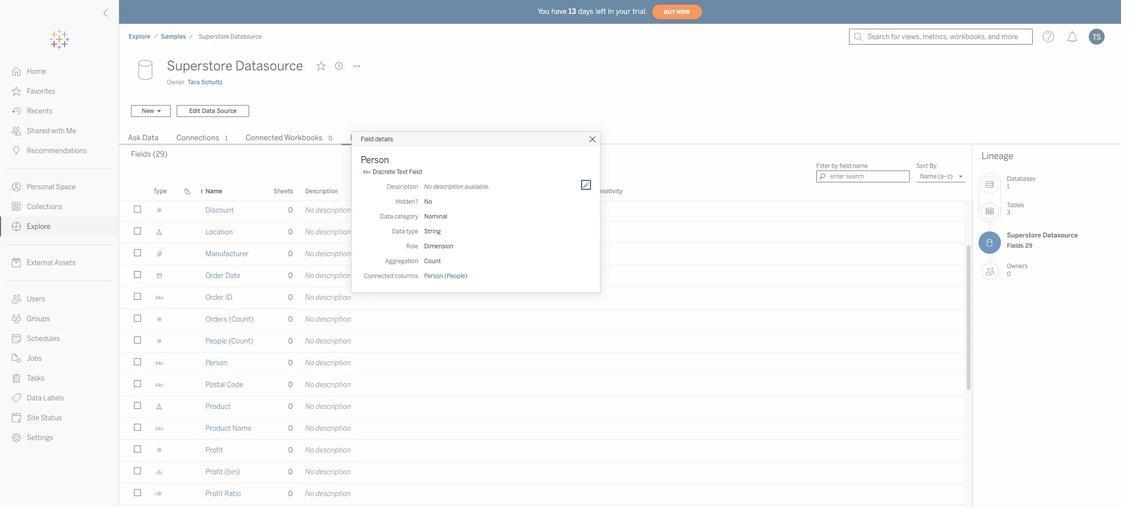 Task type: describe. For each thing, give the bounding box(es) containing it.
connections
[[176, 134, 219, 142]]

row containing product
[[119, 397, 965, 420]]

discrete date field image
[[153, 272, 165, 281]]

role
[[407, 243, 418, 250]]

external assets
[[27, 259, 76, 268]]

orders
[[206, 316, 227, 324]]

profit link
[[206, 440, 223, 462]]

1 / from the left
[[154, 33, 157, 40]]

group field image
[[153, 250, 165, 259]]

continuous number field image for people (count)
[[153, 338, 165, 346]]

no for discount
[[305, 207, 314, 215]]

row containing orders (count)
[[119, 309, 965, 332]]

personal space
[[27, 183, 76, 192]]

0 horizontal spatial fields
[[131, 150, 151, 159]]

now
[[677, 9, 691, 15]]

superstore inside "superstore datasource fields 29"
[[1008, 232, 1042, 239]]

profit for profit ratio
[[206, 491, 223, 499]]

new button
[[131, 105, 171, 117]]

0 for person
[[288, 359, 293, 368]]

favorites
[[27, 87, 55, 96]]

external
[[27, 259, 53, 268]]

you have 13 days left in your trial.
[[538, 7, 648, 16]]

sensitivity
[[593, 188, 623, 195]]

discrete
[[373, 169, 396, 176]]

schultz
[[201, 79, 223, 86]]

row containing order date
[[119, 266, 965, 288]]

tara schultz link
[[188, 78, 223, 87]]

no for product
[[305, 403, 314, 412]]

1 vertical spatial datasource
[[235, 58, 303, 74]]

databases 1
[[1008, 176, 1036, 190]]

details
[[375, 136, 393, 143]]

no for profit
[[305, 447, 314, 455]]

0 for location
[[288, 228, 293, 237]]

owner
[[167, 79, 185, 86]]

discount
[[206, 207, 234, 215]]

type
[[406, 228, 418, 235]]

0 for manufacturer
[[288, 250, 293, 259]]

nominal
[[424, 213, 447, 220]]

location link
[[206, 222, 233, 243]]

description for order id
[[316, 294, 351, 302]]

users
[[27, 295, 45, 304]]

no for profit (bin)
[[305, 469, 314, 477]]

postal
[[206, 381, 225, 390]]

status
[[41, 415, 62, 423]]

discrete text field image for order
[[153, 294, 165, 302]]

ask
[[128, 134, 141, 142]]

connected for connected columns
[[364, 273, 394, 280]]

data inside button
[[202, 108, 215, 115]]

no description for location
[[305, 228, 351, 237]]

people (count) link
[[206, 331, 253, 353]]

left
[[596, 7, 606, 16]]

with
[[51, 127, 65, 136]]

fields inside "superstore datasource fields 29"
[[1008, 243, 1024, 250]]

0 for orders (count)
[[288, 316, 293, 324]]

connected columns
[[364, 273, 418, 280]]

description for order date
[[316, 272, 351, 281]]

(29)
[[153, 150, 168, 159]]

continuous number calculated field image
[[153, 491, 165, 499]]

data for data type
[[392, 228, 405, 235]]

available.
[[465, 183, 490, 190]]

description for postal code
[[316, 381, 351, 390]]

hierarchy field image
[[153, 228, 165, 237]]

users link
[[0, 289, 119, 309]]

0 vertical spatial superstore datasource
[[199, 33, 262, 40]]

no description for people (count)
[[305, 338, 351, 346]]

profit ratio link
[[206, 484, 241, 505]]

owners
[[1008, 263, 1028, 270]]

1 vertical spatial superstore
[[167, 58, 233, 74]]

data type
[[392, 228, 418, 235]]

tables 3
[[1008, 202, 1025, 217]]

0 vertical spatial superstore
[[199, 33, 229, 40]]

text
[[397, 169, 408, 176]]

0 for profit ratio
[[288, 491, 293, 499]]

type
[[153, 188, 167, 195]]

no description for manufacturer
[[305, 250, 351, 259]]

edit data source button
[[177, 105, 249, 117]]

0 vertical spatial datasource
[[231, 33, 262, 40]]

recommendations link
[[0, 141, 119, 161]]

collections
[[27, 203, 62, 212]]

superstore datasource inside main content
[[167, 58, 303, 74]]

3
[[1008, 210, 1011, 217]]

buy now button
[[652, 4, 703, 20]]

row group inside superstore datasource main content
[[119, 113, 965, 508]]

0 horizontal spatial field
[[361, 136, 374, 143]]

data labels
[[27, 395, 64, 403]]

29
[[1026, 243, 1033, 250]]

datasource inside "superstore datasource fields 29"
[[1043, 232, 1079, 239]]

1 horizontal spatial lineage
[[982, 151, 1014, 162]]

space
[[56, 183, 76, 192]]

dimension
[[424, 243, 454, 250]]

explore for explore / samples /
[[129, 33, 151, 40]]

columns
[[395, 273, 418, 280]]

me
[[66, 127, 76, 136]]

0 vertical spatial explore link
[[128, 33, 151, 41]]

settings link
[[0, 429, 119, 448]]

2 discrete text field image from the top
[[153, 359, 165, 368]]

site status link
[[0, 409, 119, 429]]

1 inside sub-spaces tab list
[[225, 135, 228, 142]]

tasks
[[27, 375, 45, 383]]

recents
[[27, 107, 53, 116]]

orders (count) link
[[206, 309, 254, 331]]

no for order id
[[305, 294, 314, 302]]

2 / from the left
[[190, 33, 193, 40]]

jobs link
[[0, 349, 119, 369]]

you
[[538, 7, 550, 16]]

filter by field name
[[817, 163, 868, 170]]

person link
[[206, 353, 228, 374]]

by:
[[930, 163, 939, 170]]

(count) for orders (count)
[[229, 316, 254, 324]]

row containing order id
[[119, 287, 965, 310]]

(bin)
[[225, 469, 240, 477]]

description for profit ratio
[[316, 491, 351, 499]]

person for person (people)
[[424, 273, 443, 280]]

date
[[225, 272, 240, 281]]

groups
[[27, 315, 50, 324]]

superstore datasource element
[[196, 33, 265, 40]]

no for product name
[[305, 425, 314, 433]]

personal space link
[[0, 177, 119, 197]]

new
[[142, 108, 154, 115]]

0 for postal code
[[288, 381, 293, 390]]

description for discount
[[316, 207, 351, 215]]

no for manufacturer
[[305, 250, 314, 259]]

description for product name
[[316, 425, 351, 433]]

0 for discount
[[288, 207, 293, 215]]

fields image
[[979, 232, 1002, 254]]

discount link
[[206, 200, 234, 221]]

ratio
[[225, 491, 241, 499]]

no description for product name
[[305, 425, 351, 433]]

order for order date
[[206, 272, 224, 281]]

schedules link
[[0, 329, 119, 349]]

navigation panel element
[[0, 30, 119, 448]]

source
[[217, 108, 237, 115]]

field details dialog
[[352, 132, 600, 293]]

home link
[[0, 62, 119, 81]]

profit (bin) link
[[206, 462, 240, 484]]

no description for orders (count)
[[305, 316, 351, 324]]

labels
[[43, 395, 64, 403]]

assets
[[54, 259, 76, 268]]



Task type: vqa. For each thing, say whether or not it's contained in the screenshot.
(Count) associated with Orders (Count)
yes



Task type: locate. For each thing, give the bounding box(es) containing it.
0
[[329, 135, 333, 142], [288, 207, 293, 215], [288, 228, 293, 237], [288, 250, 293, 259], [1008, 271, 1011, 278], [288, 272, 293, 281], [288, 294, 293, 302], [288, 316, 293, 324], [288, 338, 293, 346], [288, 359, 293, 368], [288, 381, 293, 390], [288, 403, 293, 412], [288, 425, 293, 433], [288, 447, 293, 455], [288, 469, 293, 477], [288, 491, 293, 499]]

product for product
[[206, 403, 231, 412]]

aggregation
[[385, 258, 418, 265]]

databases image
[[982, 176, 999, 194]]

data right the 'ask'
[[142, 134, 158, 142]]

1 vertical spatial product
[[206, 425, 231, 433]]

2 row from the top
[[119, 222, 965, 245]]

profit left '(bin)'
[[206, 469, 223, 477]]

superstore up owner tara schultz
[[167, 58, 233, 74]]

no for order date
[[305, 272, 314, 281]]

0 horizontal spatial connected
[[246, 134, 283, 142]]

order for order id
[[206, 294, 224, 302]]

postal code link
[[206, 375, 243, 396]]

shared with me
[[27, 127, 76, 136]]

10 no description from the top
[[305, 403, 351, 412]]

external assets link
[[0, 253, 119, 273]]

name inside row group
[[232, 425, 252, 433]]

row group
[[119, 113, 965, 508]]

1 vertical spatial explore link
[[0, 217, 119, 237]]

connected left workbooks
[[246, 134, 283, 142]]

sort
[[917, 163, 929, 170]]

samples link
[[160, 33, 187, 41]]

3 no description from the top
[[305, 250, 351, 259]]

row containing manufacturer
[[119, 244, 965, 267]]

4 row from the top
[[119, 266, 965, 288]]

explore link left samples
[[128, 33, 151, 41]]

hidden?
[[396, 198, 418, 205]]

recommendations
[[27, 147, 87, 155]]

0 vertical spatial explore
[[129, 33, 151, 40]]

13 no description from the top
[[305, 469, 351, 477]]

1 horizontal spatial /
[[190, 33, 193, 40]]

0 vertical spatial continuous number field image
[[153, 207, 165, 215]]

9 row from the top
[[119, 375, 965, 398]]

0 horizontal spatial explore link
[[0, 217, 119, 237]]

discrete text field image
[[153, 294, 165, 302], [153, 359, 165, 368], [153, 381, 165, 390], [153, 425, 165, 433]]

4 no description from the top
[[305, 272, 351, 281]]

1 horizontal spatial person
[[361, 155, 389, 166]]

field right "text"
[[409, 169, 422, 176]]

personal
[[27, 183, 54, 192]]

0 for product
[[288, 403, 293, 412]]

count
[[424, 258, 441, 265]]

grid
[[119, 113, 973, 508]]

1 product from the top
[[206, 403, 231, 412]]

description for person
[[316, 359, 351, 368]]

0 vertical spatial field
[[361, 136, 374, 143]]

(count) for people (count)
[[229, 338, 253, 346]]

fields
[[131, 150, 151, 159], [1008, 243, 1024, 250]]

row containing profit (bin)
[[119, 462, 965, 485]]

person inside superstore datasource main content
[[206, 359, 228, 368]]

site status
[[27, 415, 62, 423]]

0 horizontal spatial lineage
[[350, 134, 378, 142]]

0 vertical spatial 1
[[225, 135, 228, 142]]

continuous number field image down discrete date field 'icon'
[[153, 316, 165, 324]]

0 vertical spatial name
[[206, 188, 222, 195]]

shared with me link
[[0, 121, 119, 141]]

no for profit ratio
[[305, 491, 314, 499]]

person down count
[[424, 273, 443, 280]]

profit up profit (bin)
[[206, 447, 223, 455]]

2 order from the top
[[206, 294, 224, 302]]

6 no description from the top
[[305, 316, 351, 324]]

order
[[206, 272, 224, 281], [206, 294, 224, 302]]

12 no description from the top
[[305, 447, 351, 455]]

data for data labels
[[27, 395, 42, 403]]

data left type
[[392, 228, 405, 235]]

manufacturer link
[[206, 244, 249, 265]]

0 vertical spatial connected
[[246, 134, 283, 142]]

superstore datasource main content
[[119, 50, 1122, 508]]

fields down ask data
[[131, 150, 151, 159]]

jobs
[[27, 355, 42, 363]]

row containing person
[[119, 353, 965, 376]]

/ left samples
[[154, 33, 157, 40]]

0 for product name
[[288, 425, 293, 433]]

no description for person
[[305, 359, 351, 368]]

1 vertical spatial superstore datasource
[[167, 58, 303, 74]]

description right sheets
[[305, 188, 338, 195]]

explore left samples
[[129, 33, 151, 40]]

workbooks
[[285, 134, 323, 142]]

1 vertical spatial field
[[409, 169, 422, 176]]

5 row from the top
[[119, 287, 965, 310]]

data left category
[[380, 213, 393, 220]]

description for product
[[316, 403, 351, 412]]

datasource
[[231, 33, 262, 40], [235, 58, 303, 74], [1043, 232, 1079, 239]]

order left id
[[206, 294, 224, 302]]

1 row from the top
[[119, 200, 965, 223]]

description for people (count)
[[316, 338, 351, 346]]

2 vertical spatial superstore
[[1008, 232, 1042, 239]]

settings
[[27, 434, 53, 443]]

product name
[[206, 425, 252, 433]]

14 no description from the top
[[305, 491, 351, 499]]

0 horizontal spatial name
[[206, 188, 222, 195]]

connected inside sub-spaces tab list
[[246, 134, 283, 142]]

no description for product
[[305, 403, 351, 412]]

0 vertical spatial lineage
[[350, 134, 378, 142]]

0 inside sub-spaces tab list
[[329, 135, 333, 142]]

no for location
[[305, 228, 314, 237]]

(count) inside people (count) link
[[229, 338, 253, 346]]

data for data category
[[380, 213, 393, 220]]

2 product from the top
[[206, 425, 231, 433]]

1 vertical spatial profit
[[206, 469, 223, 477]]

3 discrete text field image from the top
[[153, 381, 165, 390]]

1 horizontal spatial 1
[[1008, 183, 1010, 190]]

1 vertical spatial order
[[206, 294, 224, 302]]

1 vertical spatial name
[[232, 425, 252, 433]]

13 row from the top
[[119, 462, 965, 485]]

1 horizontal spatial description
[[387, 183, 418, 190]]

no description for profit
[[305, 447, 351, 455]]

home
[[27, 68, 46, 76]]

in
[[608, 7, 614, 16]]

product for product name
[[206, 425, 231, 433]]

2 vertical spatial profit
[[206, 491, 223, 499]]

1 horizontal spatial name
[[232, 425, 252, 433]]

1 continuous number field image from the top
[[153, 207, 165, 215]]

connected for connected workbooks
[[246, 134, 283, 142]]

0 horizontal spatial 1
[[225, 135, 228, 142]]

tables
[[1008, 202, 1025, 209]]

3 profit from the top
[[206, 491, 223, 499]]

1 vertical spatial lineage
[[982, 151, 1014, 162]]

continuous number field image
[[153, 207, 165, 215], [153, 338, 165, 346]]

fields left 29
[[1008, 243, 1024, 250]]

6 row from the top
[[119, 309, 965, 332]]

shared
[[27, 127, 50, 136]]

1 vertical spatial continuous number field image
[[153, 338, 165, 346]]

no description for discount
[[305, 207, 351, 215]]

row containing profit
[[119, 440, 965, 463]]

main navigation. press the up and down arrow keys to access links. element
[[0, 62, 119, 448]]

fields (29)
[[131, 150, 168, 159]]

1 no description from the top
[[305, 207, 351, 215]]

3 row from the top
[[119, 244, 965, 267]]

name down code
[[232, 425, 252, 433]]

1 horizontal spatial explore
[[129, 33, 151, 40]]

2 (count) from the top
[[229, 338, 253, 346]]

name up discount on the left of the page
[[206, 188, 222, 195]]

data left labels
[[27, 395, 42, 403]]

no description available.
[[424, 183, 490, 190]]

grid inside superstore datasource main content
[[119, 113, 973, 508]]

favorites link
[[0, 81, 119, 101]]

description for profit
[[316, 447, 351, 455]]

1 discrete text field image from the top
[[153, 294, 165, 302]]

string
[[424, 228, 441, 235]]

no for people (count)
[[305, 338, 314, 346]]

no for orders (count)
[[305, 316, 314, 324]]

no
[[424, 183, 432, 190], [424, 198, 432, 205], [305, 207, 314, 215], [305, 228, 314, 237], [305, 250, 314, 259], [305, 272, 314, 281], [305, 294, 314, 302], [305, 316, 314, 324], [305, 338, 314, 346], [305, 359, 314, 368], [305, 381, 314, 390], [305, 403, 314, 412], [305, 425, 314, 433], [305, 447, 314, 455], [305, 469, 314, 477], [305, 491, 314, 499]]

2 horizontal spatial person
[[424, 273, 443, 280]]

row containing postal code
[[119, 375, 965, 398]]

no for person
[[305, 359, 314, 368]]

data source image
[[131, 56, 161, 86]]

description for profit (bin)
[[316, 469, 351, 477]]

continuous number field image up discrete numeric bin field "icon"
[[153, 447, 165, 455]]

description inside field details dialog
[[387, 183, 418, 190]]

0 horizontal spatial person
[[206, 359, 228, 368]]

0 vertical spatial fields
[[131, 150, 151, 159]]

superstore up 29
[[1008, 232, 1042, 239]]

explore link down collections
[[0, 217, 119, 237]]

1
[[225, 135, 228, 142], [1008, 183, 1010, 190]]

row group containing discount
[[119, 113, 965, 508]]

connected
[[246, 134, 283, 142], [364, 273, 394, 280]]

0 vertical spatial product
[[206, 403, 231, 412]]

tables image
[[982, 203, 999, 220]]

connected workbooks
[[246, 134, 323, 142]]

5 no description from the top
[[305, 294, 351, 302]]

1 (count) from the top
[[229, 316, 254, 324]]

7 row from the top
[[119, 331, 965, 354]]

1 order from the top
[[206, 272, 224, 281]]

1 vertical spatial connected
[[364, 273, 394, 280]]

explore
[[129, 33, 151, 40], [27, 223, 51, 231]]

description inside field details dialog
[[434, 183, 464, 190]]

data inside sub-spaces tab list
[[142, 134, 158, 142]]

description for orders (count)
[[316, 316, 351, 324]]

explore link
[[128, 33, 151, 41], [0, 217, 119, 237]]

1 profit from the top
[[206, 447, 223, 455]]

1 down source
[[225, 135, 228, 142]]

hierarchy field image
[[153, 403, 165, 412]]

0 horizontal spatial description
[[305, 188, 338, 195]]

site
[[27, 415, 39, 423]]

days
[[578, 7, 594, 16]]

field left details
[[361, 136, 374, 143]]

2 no description from the top
[[305, 228, 351, 237]]

2 vertical spatial datasource
[[1043, 232, 1079, 239]]

0 for profit
[[288, 447, 293, 455]]

lineage up databases icon
[[982, 151, 1014, 162]]

0 vertical spatial order
[[206, 272, 224, 281]]

profit
[[206, 447, 223, 455], [206, 469, 223, 477], [206, 491, 223, 499]]

0 horizontal spatial /
[[154, 33, 157, 40]]

connected inside field details dialog
[[364, 273, 394, 280]]

2 vertical spatial person
[[206, 359, 228, 368]]

schedules
[[27, 335, 60, 344]]

0 for people (count)
[[288, 338, 293, 346]]

row containing profit ratio
[[119, 484, 965, 507]]

profit for profit
[[206, 447, 223, 455]]

superstore right samples
[[199, 33, 229, 40]]

1 vertical spatial (count)
[[229, 338, 253, 346]]

continuous number field image
[[153, 316, 165, 324], [153, 447, 165, 455]]

databases
[[1008, 176, 1036, 183]]

grid containing discount
[[119, 113, 973, 508]]

no description for profit ratio
[[305, 491, 351, 499]]

trial.
[[633, 7, 648, 16]]

8 row from the top
[[119, 353, 965, 376]]

discrete numeric bin field image
[[153, 469, 165, 477]]

(count) up people (count)
[[229, 316, 254, 324]]

row containing discount
[[119, 200, 965, 223]]

4 discrete text field image from the top
[[153, 425, 165, 433]]

tasks link
[[0, 369, 119, 389]]

15 row from the top
[[119, 506, 965, 508]]

discrete text field image for postal
[[153, 381, 165, 390]]

person down people
[[206, 359, 228, 368]]

data right edit
[[202, 108, 215, 115]]

connected down aggregation
[[364, 273, 394, 280]]

description for manufacturer
[[316, 250, 351, 259]]

1 horizontal spatial field
[[409, 169, 422, 176]]

product down product link
[[206, 425, 231, 433]]

explore / samples /
[[129, 33, 193, 40]]

1 vertical spatial explore
[[27, 223, 51, 231]]

row containing product name
[[119, 419, 965, 441]]

no for postal code
[[305, 381, 314, 390]]

product
[[206, 403, 231, 412], [206, 425, 231, 433]]

12 row from the top
[[119, 440, 965, 463]]

0 for order date
[[288, 272, 293, 281]]

1 down 'databases'
[[1008, 183, 1010, 190]]

superstore datasource
[[199, 33, 262, 40], [167, 58, 303, 74]]

explore down collections
[[27, 223, 51, 231]]

0 vertical spatial continuous number field image
[[153, 316, 165, 324]]

continuous number field image for discount
[[153, 207, 165, 215]]

have
[[552, 7, 567, 16]]

1 inside databases 1
[[1008, 183, 1010, 190]]

id
[[225, 294, 232, 302]]

0 horizontal spatial explore
[[27, 223, 51, 231]]

13
[[569, 7, 576, 16]]

1 vertical spatial continuous number field image
[[153, 447, 165, 455]]

0 vertical spatial person
[[361, 155, 389, 166]]

1 horizontal spatial fields
[[1008, 243, 1024, 250]]

1 continuous number field image from the top
[[153, 316, 165, 324]]

description
[[434, 183, 464, 190], [316, 207, 351, 215], [316, 228, 351, 237], [316, 250, 351, 259], [316, 272, 351, 281], [316, 294, 351, 302], [316, 316, 351, 324], [316, 338, 351, 346], [316, 359, 351, 368], [316, 381, 351, 390], [316, 403, 351, 412], [316, 425, 351, 433], [316, 447, 351, 455], [316, 469, 351, 477], [316, 491, 351, 499]]

1 horizontal spatial connected
[[364, 273, 394, 280]]

8 no description from the top
[[305, 359, 351, 368]]

no description for profit (bin)
[[305, 469, 351, 477]]

order date
[[206, 272, 240, 281]]

1 vertical spatial 1
[[1008, 183, 1010, 190]]

field
[[840, 163, 852, 170]]

owners 0
[[1008, 263, 1028, 278]]

collections link
[[0, 197, 119, 217]]

postal code
[[206, 381, 243, 390]]

order id link
[[206, 287, 232, 309]]

data labels link
[[0, 389, 119, 409]]

(count) down "orders (count)" link in the bottom of the page
[[229, 338, 253, 346]]

no description for order date
[[305, 272, 351, 281]]

edit data source
[[189, 108, 237, 115]]

data inside "main navigation. press the up and down arrow keys to access links." element
[[27, 395, 42, 403]]

person up "discrete"
[[361, 155, 389, 166]]

product down postal
[[206, 403, 231, 412]]

row
[[119, 200, 965, 223], [119, 222, 965, 245], [119, 244, 965, 267], [119, 266, 965, 288], [119, 287, 965, 310], [119, 309, 965, 332], [119, 331, 965, 354], [119, 353, 965, 376], [119, 375, 965, 398], [119, 397, 965, 420], [119, 419, 965, 441], [119, 440, 965, 463], [119, 462, 965, 485], [119, 484, 965, 507], [119, 506, 965, 508]]

continuous number field image for orders (count)
[[153, 316, 165, 324]]

profit for profit (bin)
[[206, 469, 223, 477]]

name
[[853, 163, 868, 170]]

profit left ratio
[[206, 491, 223, 499]]

2 continuous number field image from the top
[[153, 447, 165, 455]]

buy now
[[664, 9, 691, 15]]

0 vertical spatial (count)
[[229, 316, 254, 324]]

description for location
[[316, 228, 351, 237]]

location
[[206, 228, 233, 237]]

11 row from the top
[[119, 419, 965, 441]]

Search text field
[[817, 171, 910, 183]]

/ right samples
[[190, 33, 193, 40]]

superstore datasource fields 29
[[1008, 232, 1079, 250]]

order id
[[206, 294, 232, 302]]

0 for order id
[[288, 294, 293, 302]]

0 for profit (bin)
[[288, 469, 293, 477]]

filter
[[817, 163, 831, 170]]

2 profit from the top
[[206, 469, 223, 477]]

explore inside "main navigation. press the up and down arrow keys to access links." element
[[27, 223, 51, 231]]

profit ratio
[[206, 491, 241, 499]]

discrete text field image for product
[[153, 425, 165, 433]]

description inside superstore datasource main content
[[305, 188, 338, 195]]

order date link
[[206, 266, 240, 287]]

(count) inside "orders (count)" link
[[229, 316, 254, 324]]

2 continuous number field image from the top
[[153, 338, 165, 346]]

9 no description from the top
[[305, 381, 351, 390]]

code
[[227, 381, 243, 390]]

1 vertical spatial fields
[[1008, 243, 1024, 250]]

14 row from the top
[[119, 484, 965, 507]]

person for person link
[[206, 359, 228, 368]]

11 no description from the top
[[305, 425, 351, 433]]

1 horizontal spatial explore link
[[128, 33, 151, 41]]

lineage up "discrete"
[[350, 134, 378, 142]]

7 no description from the top
[[305, 338, 351, 346]]

data
[[202, 108, 215, 115], [142, 134, 158, 142], [380, 213, 393, 220], [392, 228, 405, 235], [27, 395, 42, 403]]

edit
[[189, 108, 200, 115]]

row containing people (count)
[[119, 331, 965, 354]]

field details
[[361, 136, 393, 143]]

owner tara schultz
[[167, 79, 223, 86]]

owners image
[[982, 263, 1000, 281]]

people
[[206, 338, 227, 346]]

explore for explore
[[27, 223, 51, 231]]

no description for order id
[[305, 294, 351, 302]]

ask data
[[128, 134, 158, 142]]

people (count)
[[206, 338, 253, 346]]

description down "text"
[[387, 183, 418, 190]]

lineage inside sub-spaces tab list
[[350, 134, 378, 142]]

name
[[206, 188, 222, 195], [232, 425, 252, 433]]

no description for postal code
[[305, 381, 351, 390]]

row containing location
[[119, 222, 965, 245]]

0 inside owners 0
[[1008, 271, 1011, 278]]

10 row from the top
[[119, 397, 965, 420]]

your
[[616, 7, 631, 16]]

1 vertical spatial person
[[424, 273, 443, 280]]

order left date
[[206, 272, 224, 281]]

0 vertical spatial profit
[[206, 447, 223, 455]]

continuous number field image for profit
[[153, 447, 165, 455]]

sub-spaces tab list
[[119, 133, 1122, 145]]



